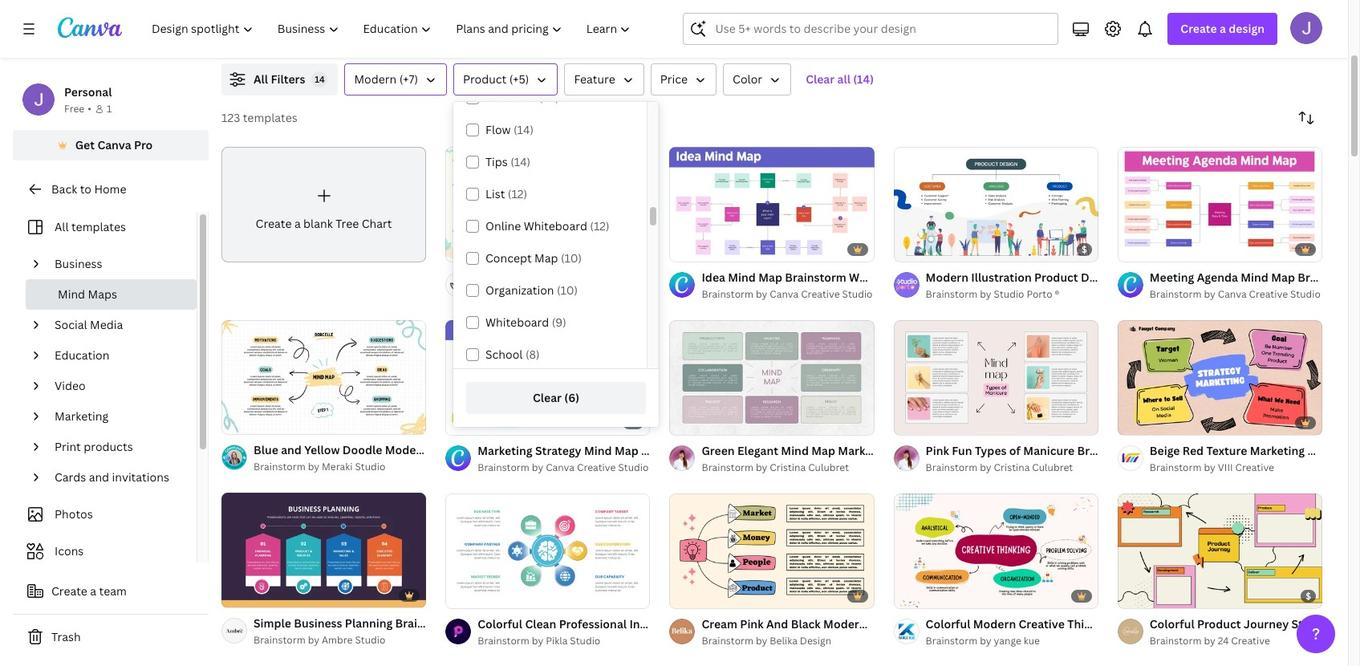 Task type: describe. For each thing, give the bounding box(es) containing it.
school
[[486, 347, 523, 362]]

colorful clean professional infographic mind map brainstorm link
[[478, 615, 813, 633]]

workflow (18)
[[486, 90, 559, 105]]

social media
[[55, 317, 123, 332]]

blank
[[303, 216, 333, 231]]

0 horizontal spatial brainstorm by canva creative studio
[[478, 461, 649, 474]]

list (12)
[[486, 186, 527, 201]]

brainstorm by viii creative link
[[1150, 460, 1323, 476]]

ambre
[[322, 634, 353, 647]]

online whiteboard (12)
[[486, 218, 610, 234]]

all
[[838, 71, 851, 87]]

beige red texture marketing mind map link
[[1150, 442, 1361, 460]]

14 filter options selected element
[[312, 71, 328, 87]]

tips
[[486, 154, 508, 169]]

list
[[486, 186, 505, 201]]

simple business planning brainstorm brainstorm by ambre studio
[[254, 616, 457, 647]]

photos
[[55, 506, 93, 522]]

Sort by button
[[1291, 102, 1323, 134]]

brainstorm by jelo art link
[[478, 286, 650, 303]]

marketing inside beige red texture marketing mind map brainstorm by viii creative
[[1250, 443, 1305, 458]]

brainstorming for green elegant mind map marketing brainstorming
[[896, 443, 974, 458]]

by inside the colorful clean professional infographic mind map brainstorm brainstorm by pikla studio
[[532, 634, 544, 648]]

beige red texture marketing mind map brainstorm image
[[1118, 320, 1323, 435]]

0 horizontal spatial brainstorm by canva creative studio link
[[478, 460, 650, 476]]

journey
[[1244, 616, 1289, 631]]

infographic
[[630, 616, 692, 631]]

creative inside beige red texture marketing mind map brainstorm by viii creative
[[1236, 461, 1275, 474]]

templates for all templates
[[71, 219, 126, 234]]

chart
[[362, 216, 392, 231]]

brainstorm inside 'orange and green minimalist marketing mind map brainstorm by jelo art'
[[478, 287, 530, 301]]

print
[[55, 439, 81, 454]]

green elegant mind map marketing brainstorming brainstorm by cristina culubret
[[702, 443, 974, 474]]

marketing inside 'orange and green minimalist marketing mind map brainstorm by jelo art'
[[639, 270, 694, 285]]

colorful for colorful clean professional infographic mind map brainstorm
[[478, 616, 523, 631]]

mind inside colorful modern creative thinking business mind map brainstorm by yange kue
[[1168, 616, 1196, 631]]

marketing link
[[48, 401, 187, 432]]

orange
[[478, 270, 517, 285]]

(+5)
[[509, 71, 529, 87]]

meraki
[[322, 460, 353, 474]]

marketing strategy mind map brainstorm whiteboard in purple pink modern professional style image
[[446, 320, 650, 435]]

tips (14)
[[486, 154, 531, 169]]

media
[[90, 317, 123, 332]]

pikla
[[546, 634, 568, 648]]

clear all (14) button
[[798, 63, 882, 96]]

cream pink and black modern marketing strategy mind map brainstorm image
[[670, 493, 875, 608]]

planning
[[345, 616, 393, 631]]

(8)
[[526, 347, 540, 362]]

thinking
[[1068, 616, 1114, 631]]

all templates
[[55, 219, 126, 234]]

1 of 2
[[233, 415, 255, 427]]

culubret for manicure
[[1033, 461, 1073, 474]]

jelo
[[546, 287, 566, 301]]

workflow
[[486, 90, 536, 105]]

brainstorm by pikla studio link
[[478, 633, 650, 649]]

create a team
[[51, 584, 127, 599]]

colorful product journey strategy min brainstorm by 24 creative
[[1150, 616, 1361, 648]]

0 vertical spatial (10)
[[561, 250, 582, 266]]

product (+5)
[[463, 71, 529, 87]]

brainstorm by studio porto ® link
[[926, 286, 1099, 303]]

top level navigation element
[[141, 13, 645, 45]]

simple business planning brainstorm image
[[222, 493, 426, 608]]

texture
[[1207, 443, 1248, 458]]

by inside beige red texture marketing mind map brainstorm by viii creative
[[1204, 461, 1216, 474]]

brainstorming for pink fun types of manicure brainstorming
[[1078, 443, 1155, 458]]

24
[[1218, 634, 1229, 648]]

brainstorm by belika design
[[702, 634, 832, 648]]

brainstorm inside colorful product journey strategy min brainstorm by 24 creative
[[1150, 634, 1202, 648]]

(14) for tips (14)
[[511, 154, 531, 169]]

1 for 1
[[107, 102, 112, 116]]

beige red texture marketing mind map brainstorm by viii creative
[[1150, 443, 1361, 474]]

orange and green minimalist marketing mind map link
[[478, 269, 751, 286]]

green inside green elegant mind map marketing brainstorming brainstorm by cristina culubret
[[702, 443, 735, 458]]

flow (14)
[[486, 122, 534, 137]]

brainstorm by cristina culubret link for types
[[926, 460, 1099, 476]]

green elegant mind map marketing brainstorming link
[[702, 442, 974, 460]]

modern (+7) button
[[345, 63, 447, 96]]

product inside modern illustration product design brainstorm brainstorm by studio porto ®
[[1035, 270, 1079, 285]]

product inside colorful product journey strategy min brainstorm by 24 creative
[[1198, 616, 1241, 631]]

design
[[1229, 21, 1265, 36]]

a for blank
[[294, 216, 301, 231]]

product (+5) button
[[454, 63, 558, 96]]

get
[[75, 137, 95, 153]]

creative inside colorful modern creative thinking business mind map brainstorm by yange kue
[[1019, 616, 1065, 631]]

123 templates
[[222, 110, 298, 125]]

14
[[315, 73, 325, 85]]

marketing inside green elegant mind map marketing brainstorming brainstorm by cristina culubret
[[838, 443, 893, 458]]

design for belika
[[800, 634, 832, 648]]

modern (+7)
[[354, 71, 418, 87]]

brainstorm inside green elegant mind map marketing brainstorming brainstorm by cristina culubret
[[702, 461, 754, 474]]

studio inside modern illustration product design brainstorm brainstorm by studio porto ®
[[994, 287, 1025, 301]]

price button
[[651, 63, 717, 96]]

modern for modern illustration product design brainstorm brainstorm by studio porto ®
[[926, 270, 969, 285]]

brainstorm by canva creative studio for mind
[[702, 287, 873, 301]]

icons link
[[22, 536, 187, 567]]

video link
[[48, 371, 187, 401]]

mind inside green elegant mind map marketing brainstorming brainstorm by cristina culubret
[[781, 443, 809, 458]]

1 vertical spatial whiteboard
[[486, 315, 549, 330]]

simple business planning brainstorm link
[[254, 615, 457, 633]]

concept map (10)
[[486, 250, 582, 266]]

1 for 1 of 2
[[233, 415, 237, 427]]

pink fun types of manicure brainstorming image
[[894, 320, 1099, 435]]

kue
[[1024, 634, 1040, 648]]

modern illustration product design brainstorm image
[[894, 147, 1099, 262]]

mind inside beige red texture marketing mind map brainstorm by viii creative
[[1308, 443, 1336, 458]]

by inside green elegant mind map marketing brainstorming brainstorm by cristina culubret
[[756, 461, 768, 474]]

creative inside colorful product journey strategy min brainstorm by 24 creative
[[1232, 634, 1270, 648]]

canva for meeting agenda mind map brainstorm whiteboard in pink red modern professional style image
[[1218, 287, 1247, 301]]

by inside modern illustration product design brainstorm brainstorm by studio porto ®
[[980, 287, 992, 301]]

fun
[[952, 443, 973, 458]]

concept
[[486, 250, 532, 266]]

colorful modern creative thinking business mind map image
[[894, 493, 1099, 608]]

clean
[[525, 616, 556, 631]]

canva inside button
[[97, 137, 131, 153]]

studio inside the colorful clean professional infographic mind map brainstorm brainstorm by pikla studio
[[570, 634, 601, 648]]

meeting agenda mind map brainstorm whiteboard in pink red modern professional style image
[[1118, 147, 1323, 262]]

mind inside 'orange and green minimalist marketing mind map brainstorm by jelo art'
[[697, 270, 724, 285]]

(6)
[[564, 390, 580, 405]]

create a team button
[[13, 576, 209, 608]]

orange and green minimalist marketing mind map image
[[446, 147, 650, 262]]

back to home link
[[13, 173, 209, 205]]

colorful clean professional infographic mind map brainstorm brainstorm by pikla studio
[[478, 616, 813, 648]]

studio inside simple business planning brainstorm brainstorm by ambre studio
[[355, 634, 386, 647]]

of inside pink fun types of manicure brainstorming brainstorm by cristina culubret
[[1010, 443, 1021, 458]]



Task type: vqa. For each thing, say whether or not it's contained in the screenshot.


Task type: locate. For each thing, give the bounding box(es) containing it.
modern left (+7)
[[354, 71, 397, 87]]

(12) up minimalist
[[590, 218, 610, 234]]

2 horizontal spatial business
[[1117, 616, 1165, 631]]

create a design button
[[1168, 13, 1278, 45]]

map inside colorful modern creative thinking business mind map brainstorm by yange kue
[[1198, 616, 1222, 631]]

(10)
[[561, 250, 582, 266], [557, 283, 578, 298]]

green inside 'orange and green minimalist marketing mind map brainstorm by jelo art'
[[543, 270, 576, 285]]

0 vertical spatial (12)
[[508, 186, 527, 201]]

1 horizontal spatial brainstorm by cristina culubret link
[[926, 460, 1099, 476]]

1 left 2
[[233, 415, 237, 427]]

(18)
[[539, 90, 559, 105]]

123
[[222, 110, 240, 125]]

create left the design
[[1181, 21, 1217, 36]]

get canva pro
[[75, 137, 153, 153]]

0 horizontal spatial product
[[463, 71, 507, 87]]

map inside beige red texture marketing mind map brainstorm by viii creative
[[1338, 443, 1361, 458]]

®
[[1055, 287, 1060, 301]]

modern inside modern (+7) button
[[354, 71, 397, 87]]

0 vertical spatial a
[[1220, 21, 1226, 36]]

mind maps
[[58, 287, 117, 302]]

business
[[55, 256, 102, 271], [294, 616, 342, 631], [1117, 616, 1165, 631]]

all left filters
[[254, 71, 268, 87]]

0 horizontal spatial (12)
[[508, 186, 527, 201]]

a inside 'link'
[[294, 216, 301, 231]]

0 vertical spatial modern
[[354, 71, 397, 87]]

orange and green minimalist marketing mind map brainstorm by jelo art
[[478, 270, 751, 301]]

0 vertical spatial clear
[[806, 71, 835, 87]]

products
[[84, 439, 133, 454]]

clear left 'all'
[[806, 71, 835, 87]]

(14) right flow
[[514, 122, 534, 137]]

$ for strategy
[[1306, 590, 1312, 602]]

templates for 123 templates
[[243, 110, 298, 125]]

1 vertical spatial create
[[256, 216, 292, 231]]

2 brainstorming from the left
[[1078, 443, 1155, 458]]

(14) right tips
[[511, 154, 531, 169]]

1 vertical spatial templates
[[71, 219, 126, 234]]

map inside green elegant mind map marketing brainstorming brainstorm by cristina culubret
[[812, 443, 836, 458]]

design for product
[[1081, 270, 1118, 285]]

modern up yange on the right bottom
[[973, 616, 1016, 631]]

brainstorming right manicure
[[1078, 443, 1155, 458]]

beige
[[1150, 443, 1180, 458]]

all inside "all templates" link
[[55, 219, 69, 234]]

clear
[[806, 71, 835, 87], [533, 390, 562, 405]]

0 horizontal spatial all
[[55, 219, 69, 234]]

by inside colorful product journey strategy min brainstorm by 24 creative
[[1204, 634, 1216, 648]]

create for create a blank tree chart
[[256, 216, 292, 231]]

brainstorm by belika design link
[[702, 633, 875, 649]]

1 vertical spatial modern
[[926, 270, 969, 285]]

1 horizontal spatial $
[[1306, 590, 1312, 602]]

brainstorm by cristina culubret link for mind
[[702, 460, 875, 476]]

photos link
[[22, 499, 187, 530]]

1 vertical spatial of
[[1010, 443, 1021, 458]]

(10) up "(9)"
[[557, 283, 578, 298]]

colorful inside colorful modern creative thinking business mind map brainstorm by yange kue
[[926, 616, 971, 631]]

1 horizontal spatial and
[[520, 270, 541, 285]]

templates right 123
[[243, 110, 298, 125]]

1 vertical spatial clear
[[533, 390, 562, 405]]

1 vertical spatial a
[[294, 216, 301, 231]]

1 vertical spatial product
[[1035, 270, 1079, 285]]

brainstorm inside beige red texture marketing mind map brainstorm by viii creative
[[1150, 461, 1202, 474]]

business up ambre
[[294, 616, 342, 631]]

cristina down elegant
[[770, 461, 806, 474]]

2 vertical spatial product
[[1198, 616, 1241, 631]]

color
[[733, 71, 763, 87]]

1 inside 1 of 2 link
[[233, 415, 237, 427]]

free
[[64, 102, 84, 116]]

(14) inside clear all (14) 'button'
[[853, 71, 874, 87]]

culubret inside pink fun types of manicure brainstorming brainstorm by cristina culubret
[[1033, 461, 1073, 474]]

brainstorming left types on the right bottom
[[896, 443, 974, 458]]

free •
[[64, 102, 91, 116]]

clear inside clear (6) button
[[533, 390, 562, 405]]

and
[[520, 270, 541, 285], [89, 470, 109, 485]]

cristina inside pink fun types of manicure brainstorming brainstorm by cristina culubret
[[994, 461, 1030, 474]]

2 vertical spatial (14)
[[511, 154, 531, 169]]

icons
[[55, 543, 84, 559]]

and right cards
[[89, 470, 109, 485]]

1 horizontal spatial brainstorm by canva creative studio link
[[702, 286, 875, 303]]

marketing
[[639, 270, 694, 285], [55, 409, 108, 424], [838, 443, 893, 458], [1250, 443, 1305, 458]]

1 horizontal spatial templates
[[243, 110, 298, 125]]

organization (10)
[[486, 283, 578, 298]]

0 horizontal spatial templates
[[71, 219, 126, 234]]

blue and yellow doodle modern mind map business brainstorm image
[[222, 320, 426, 435]]

a inside button
[[90, 584, 96, 599]]

2 vertical spatial modern
[[973, 616, 1016, 631]]

all for all filters
[[254, 71, 268, 87]]

culubret down manicure
[[1033, 461, 1073, 474]]

1 colorful from the left
[[478, 616, 523, 631]]

all
[[254, 71, 268, 87], [55, 219, 69, 234]]

cristina for types
[[994, 461, 1030, 474]]

by inside colorful modern creative thinking business mind map brainstorm by yange kue
[[980, 634, 992, 648]]

colorful clean professional infographic mind map brainstorm image
[[446, 493, 650, 608]]

1 of 2 link
[[222, 320, 426, 435]]

2 horizontal spatial a
[[1220, 21, 1226, 36]]

studio
[[842, 287, 873, 301], [994, 287, 1025, 301], [1291, 287, 1321, 301], [355, 460, 386, 474], [618, 461, 649, 474], [355, 634, 386, 647], [570, 634, 601, 648]]

1 horizontal spatial of
[[1010, 443, 1021, 458]]

1 horizontal spatial create
[[256, 216, 292, 231]]

0 horizontal spatial culubret
[[808, 461, 849, 474]]

clear left (6)
[[533, 390, 562, 405]]

minimalist
[[579, 270, 636, 285]]

$ up strategy
[[1306, 590, 1312, 602]]

modern left illustration
[[926, 270, 969, 285]]

Search search field
[[716, 14, 1049, 44]]

culubret down green elegant mind map marketing brainstorming link
[[808, 461, 849, 474]]

1 horizontal spatial 1
[[233, 415, 237, 427]]

by inside 'orange and green minimalist marketing mind map brainstorm by jelo art'
[[532, 287, 544, 301]]

1 horizontal spatial business
[[294, 616, 342, 631]]

0 vertical spatial create
[[1181, 21, 1217, 36]]

culubret for marketing
[[808, 461, 849, 474]]

colorful up "brainstorm by yange kue" link
[[926, 616, 971, 631]]

canva for idea mind map brainstorm whiteboard in purple pink modern professional style image
[[770, 287, 799, 301]]

(14) for flow (14)
[[514, 122, 534, 137]]

colorful up brainstorm by 24 creative link
[[1150, 616, 1195, 631]]

a left team
[[90, 584, 96, 599]]

clear (6)
[[533, 390, 580, 405]]

0 vertical spatial and
[[520, 270, 541, 285]]

1 horizontal spatial cristina
[[994, 461, 1030, 474]]

0 horizontal spatial 1
[[107, 102, 112, 116]]

a left blank in the top of the page
[[294, 216, 301, 231]]

whiteboard up 'concept map (10)'
[[524, 218, 587, 234]]

clear for clear (6)
[[533, 390, 562, 405]]

create for create a design
[[1181, 21, 1217, 36]]

min
[[1341, 616, 1361, 631]]

1 vertical spatial design
[[800, 634, 832, 648]]

canva
[[97, 137, 131, 153], [770, 287, 799, 301], [1218, 287, 1247, 301], [546, 461, 575, 474]]

2
[[251, 415, 255, 427]]

colorful inside colorful product journey strategy min brainstorm by 24 creative
[[1150, 616, 1195, 631]]

a for design
[[1220, 21, 1226, 36]]

brainstorming
[[896, 443, 974, 458], [1078, 443, 1155, 458]]

(12)
[[508, 186, 527, 201], [590, 218, 610, 234]]

1 horizontal spatial brainstorm by canva creative studio
[[702, 287, 873, 301]]

0 vertical spatial product
[[463, 71, 507, 87]]

product up the ®
[[1035, 270, 1079, 285]]

brainstorm inside colorful modern creative thinking business mind map brainstorm by yange kue
[[926, 634, 978, 648]]

1
[[107, 102, 112, 116], [233, 415, 237, 427]]

1 vertical spatial 1
[[233, 415, 237, 427]]

a left the design
[[1220, 21, 1226, 36]]

0 horizontal spatial of
[[240, 415, 248, 427]]

1 horizontal spatial all
[[254, 71, 268, 87]]

and for orange
[[520, 270, 541, 285]]

1 vertical spatial all
[[55, 219, 69, 234]]

colorful product journey strategy min link
[[1150, 615, 1361, 633]]

by inside simple business planning brainstorm brainstorm by ambre studio
[[308, 634, 319, 647]]

(14) right 'all'
[[853, 71, 874, 87]]

1 vertical spatial (12)
[[590, 218, 610, 234]]

2 horizontal spatial colorful
[[1150, 616, 1195, 631]]

education
[[55, 348, 109, 363]]

brainstorm by canva creative studio for texture
[[1150, 287, 1321, 301]]

brainstorm by cristina culubret link down types on the right bottom
[[926, 460, 1099, 476]]

1 brainstorming from the left
[[896, 443, 974, 458]]

trash
[[51, 629, 81, 645]]

0 horizontal spatial $
[[1082, 243, 1087, 255]]

0 vertical spatial all
[[254, 71, 268, 87]]

organization
[[486, 283, 554, 298]]

brainstorm
[[1121, 270, 1182, 285], [478, 287, 530, 301], [702, 287, 754, 301], [926, 287, 978, 301], [1150, 287, 1202, 301], [254, 460, 306, 474], [478, 461, 530, 474], [702, 461, 754, 474], [926, 461, 978, 474], [1150, 461, 1202, 474], [395, 616, 457, 631], [752, 616, 813, 631], [254, 634, 306, 647], [478, 634, 530, 648], [702, 634, 754, 648], [926, 634, 978, 648], [1150, 634, 1202, 648]]

and inside 'orange and green minimalist marketing mind map brainstorm by jelo art'
[[520, 270, 541, 285]]

pink fun types of manicure brainstorming brainstorm by cristina culubret
[[926, 443, 1155, 474]]

video
[[55, 378, 86, 393]]

business right the thinking
[[1117, 616, 1165, 631]]

green left elegant
[[702, 443, 735, 458]]

modern for modern (+7)
[[354, 71, 397, 87]]

0 horizontal spatial clear
[[533, 390, 562, 405]]

trash link
[[13, 621, 209, 653]]

social media link
[[48, 310, 187, 340]]

1 vertical spatial green
[[702, 443, 735, 458]]

create a blank tree chart link
[[222, 147, 426, 262]]

0 vertical spatial 1
[[107, 102, 112, 116]]

culubret inside green elegant mind map marketing brainstorming brainstorm by cristina culubret
[[808, 461, 849, 474]]

product up 24
[[1198, 616, 1241, 631]]

0 horizontal spatial and
[[89, 470, 109, 485]]

tree
[[336, 216, 359, 231]]

1 vertical spatial $
[[1306, 590, 1312, 602]]

0 vertical spatial whiteboard
[[524, 218, 587, 234]]

(12) right list
[[508, 186, 527, 201]]

colorful for colorful modern creative thinking business mind map
[[926, 616, 971, 631]]

2 horizontal spatial product
[[1198, 616, 1241, 631]]

all templates link
[[22, 212, 187, 242]]

canva for marketing strategy mind map brainstorm whiteboard in purple pink modern professional style image
[[546, 461, 575, 474]]

school (8)
[[486, 347, 540, 362]]

cristina for mind
[[770, 461, 806, 474]]

1 horizontal spatial product
[[1035, 270, 1079, 285]]

brainstorm by canva creative studio link for mind
[[702, 286, 875, 303]]

0 vertical spatial (14)
[[853, 71, 874, 87]]

back
[[51, 181, 77, 197]]

2 brainstorm by cristina culubret link from the left
[[926, 460, 1099, 476]]

brainstorm by meraki studio link
[[254, 459, 426, 476]]

marketing up brainstorm by viii creative "link"
[[1250, 443, 1305, 458]]

red
[[1183, 443, 1204, 458]]

3 colorful from the left
[[1150, 616, 1195, 631]]

flow
[[486, 122, 511, 137]]

0 horizontal spatial business
[[55, 256, 102, 271]]

(+7)
[[400, 71, 418, 87]]

brainstorm by canva creative studio
[[702, 287, 873, 301], [1150, 287, 1321, 301], [478, 461, 649, 474]]

mind
[[697, 270, 724, 285], [58, 287, 85, 302], [781, 443, 809, 458], [1308, 443, 1336, 458], [695, 616, 723, 631], [1168, 616, 1196, 631]]

1 brainstorm by cristina culubret link from the left
[[702, 460, 875, 476]]

$
[[1082, 243, 1087, 255], [1306, 590, 1312, 602]]

pink fun types of manicure brainstorming link
[[926, 442, 1155, 460]]

cristina inside green elegant mind map marketing brainstorming brainstorm by cristina culubret
[[770, 461, 806, 474]]

0 horizontal spatial colorful
[[478, 616, 523, 631]]

2 horizontal spatial modern
[[973, 616, 1016, 631]]

create
[[1181, 21, 1217, 36], [256, 216, 292, 231], [51, 584, 87, 599]]

0 vertical spatial design
[[1081, 270, 1118, 285]]

green elegant mind map marketing brainstorming image
[[670, 320, 875, 435]]

brainstorming inside pink fun types of manicure brainstorming brainstorm by cristina culubret
[[1078, 443, 1155, 458]]

product up workflow on the left top of page
[[463, 71, 507, 87]]

brainstorm by canva creative studio link for texture
[[1150, 286, 1323, 303]]

1 horizontal spatial (12)
[[590, 218, 610, 234]]

idea mind map brainstorm whiteboard in purple pink modern professional style image
[[670, 147, 875, 262]]

pink
[[926, 443, 949, 458]]

marketing left pink
[[838, 443, 893, 458]]

manicure
[[1024, 443, 1075, 458]]

art
[[568, 287, 582, 301]]

by
[[532, 287, 544, 301], [756, 287, 768, 301], [980, 287, 992, 301], [1204, 287, 1216, 301], [308, 460, 319, 474], [532, 461, 544, 474], [756, 461, 768, 474], [980, 461, 992, 474], [1204, 461, 1216, 474], [308, 634, 319, 647], [532, 634, 544, 648], [756, 634, 768, 648], [980, 634, 992, 648], [1204, 634, 1216, 648]]

of left 2
[[240, 415, 248, 427]]

marketing down video
[[55, 409, 108, 424]]

0 vertical spatial templates
[[243, 110, 298, 125]]

green up the jelo on the left of the page
[[543, 270, 576, 285]]

clear for clear all (14)
[[806, 71, 835, 87]]

0 vertical spatial $
[[1082, 243, 1087, 255]]

1 horizontal spatial brainstorming
[[1078, 443, 1155, 458]]

2 vertical spatial create
[[51, 584, 87, 599]]

0 horizontal spatial green
[[543, 270, 576, 285]]

porto
[[1027, 287, 1053, 301]]

create inside button
[[51, 584, 87, 599]]

viii
[[1218, 461, 1233, 474]]

1 vertical spatial and
[[89, 470, 109, 485]]

marketing right minimalist
[[639, 270, 694, 285]]

to
[[80, 181, 91, 197]]

2 horizontal spatial brainstorm by canva creative studio
[[1150, 287, 1321, 301]]

$ for design
[[1082, 243, 1087, 255]]

colorful inside the colorful clean professional infographic mind map brainstorm brainstorm by pikla studio
[[478, 616, 523, 631]]

of right types on the right bottom
[[1010, 443, 1021, 458]]

jacob simon image
[[1291, 12, 1323, 44]]

modern
[[354, 71, 397, 87], [926, 270, 969, 285], [973, 616, 1016, 631]]

1 vertical spatial (10)
[[557, 283, 578, 298]]

clear inside clear all (14) 'button'
[[806, 71, 835, 87]]

design inside modern illustration product design brainstorm brainstorm by studio porto ®
[[1081, 270, 1118, 285]]

cristina down types on the right bottom
[[994, 461, 1030, 474]]

0 horizontal spatial create
[[51, 584, 87, 599]]

filters
[[271, 71, 305, 87]]

1 horizontal spatial a
[[294, 216, 301, 231]]

print products
[[55, 439, 133, 454]]

cards and invitations link
[[48, 462, 187, 493]]

create a blank tree chart element
[[222, 147, 426, 262]]

create for create a team
[[51, 584, 87, 599]]

1 horizontal spatial colorful
[[926, 616, 971, 631]]

1 horizontal spatial culubret
[[1033, 461, 1073, 474]]

2 horizontal spatial create
[[1181, 21, 1217, 36]]

1 horizontal spatial clear
[[806, 71, 835, 87]]

1 culubret from the left
[[808, 461, 849, 474]]

and for cards
[[89, 470, 109, 485]]

all for all templates
[[55, 219, 69, 234]]

colorful left clean on the left of page
[[478, 616, 523, 631]]

create inside 'link'
[[256, 216, 292, 231]]

0 vertical spatial of
[[240, 415, 248, 427]]

whiteboard down organization in the left top of the page
[[486, 315, 549, 330]]

1 horizontal spatial modern
[[926, 270, 969, 285]]

0 horizontal spatial cristina
[[770, 461, 806, 474]]

modern inside colorful modern creative thinking business mind map brainstorm by yange kue
[[973, 616, 1016, 631]]

and down 'concept map (10)'
[[520, 270, 541, 285]]

1 horizontal spatial green
[[702, 443, 735, 458]]

business up mind maps
[[55, 256, 102, 271]]

brainstorming inside green elegant mind map marketing brainstorming brainstorm by cristina culubret
[[896, 443, 974, 458]]

colorful for colorful product journey strategy min
[[1150, 616, 1195, 631]]

map
[[535, 250, 558, 266], [727, 270, 751, 285], [812, 443, 836, 458], [1338, 443, 1361, 458], [726, 616, 749, 631], [1198, 616, 1222, 631]]

brainstorm by meraki studio
[[254, 460, 386, 474]]

back to home
[[51, 181, 126, 197]]

2 culubret from the left
[[1033, 461, 1073, 474]]

mind inside the colorful clean professional infographic mind map brainstorm brainstorm by pikla studio
[[695, 616, 723, 631]]

0 horizontal spatial brainstorming
[[896, 443, 974, 458]]

0 horizontal spatial design
[[800, 634, 832, 648]]

colorful product journey strategy mindmap brainstorm image
[[1118, 493, 1323, 608]]

clear all (14)
[[806, 71, 874, 87]]

create left blank in the top of the page
[[256, 216, 292, 231]]

all filters
[[254, 71, 305, 87]]

brainstorm inside pink fun types of manicure brainstorming brainstorm by cristina culubret
[[926, 461, 978, 474]]

create inside dropdown button
[[1181, 21, 1217, 36]]

(10) up art on the left of the page
[[561, 250, 582, 266]]

2 horizontal spatial brainstorm by canva creative studio link
[[1150, 286, 1323, 303]]

color button
[[723, 63, 792, 96]]

map inside the colorful clean professional infographic mind map brainstorm brainstorm by pikla studio
[[726, 616, 749, 631]]

2 colorful from the left
[[926, 616, 971, 631]]

online
[[486, 218, 521, 234]]

yange
[[994, 634, 1022, 648]]

2 vertical spatial a
[[90, 584, 96, 599]]

clear (6) button
[[466, 382, 646, 414]]

by inside pink fun types of manicure brainstorming brainstorm by cristina culubret
[[980, 461, 992, 474]]

2 cristina from the left
[[994, 461, 1030, 474]]

product inside button
[[463, 71, 507, 87]]

1 right •
[[107, 102, 112, 116]]

1 horizontal spatial design
[[1081, 270, 1118, 285]]

templates down back to home on the left top
[[71, 219, 126, 234]]

0 horizontal spatial a
[[90, 584, 96, 599]]

create down icons
[[51, 584, 87, 599]]

1 cristina from the left
[[770, 461, 806, 474]]

1 vertical spatial (14)
[[514, 122, 534, 137]]

cards
[[55, 470, 86, 485]]

0 vertical spatial green
[[543, 270, 576, 285]]

•
[[88, 102, 91, 116]]

0 horizontal spatial brainstorm by cristina culubret link
[[702, 460, 875, 476]]

all down back
[[55, 219, 69, 234]]

home
[[94, 181, 126, 197]]

business inside colorful modern creative thinking business mind map brainstorm by yange kue
[[1117, 616, 1165, 631]]

a inside dropdown button
[[1220, 21, 1226, 36]]

map inside 'orange and green minimalist marketing mind map brainstorm by jelo art'
[[727, 270, 751, 285]]

brainstorm by cristina culubret link down elegant
[[702, 460, 875, 476]]

pro
[[134, 137, 153, 153]]

belika
[[770, 634, 798, 648]]

a for team
[[90, 584, 96, 599]]

modern inside modern illustration product design brainstorm brainstorm by studio porto ®
[[926, 270, 969, 285]]

$ up "modern illustration product design brainstorm" link
[[1082, 243, 1087, 255]]

business inside simple business planning brainstorm brainstorm by ambre studio
[[294, 616, 342, 631]]

business link
[[48, 249, 187, 279]]

None search field
[[683, 13, 1059, 45]]

creative
[[801, 287, 840, 301], [1249, 287, 1288, 301], [577, 461, 616, 474], [1236, 461, 1275, 474], [1019, 616, 1065, 631], [1232, 634, 1270, 648]]

0 horizontal spatial modern
[[354, 71, 397, 87]]

marketing inside 'marketing' "link"
[[55, 409, 108, 424]]

tree chart templates image
[[980, 0, 1323, 44]]



